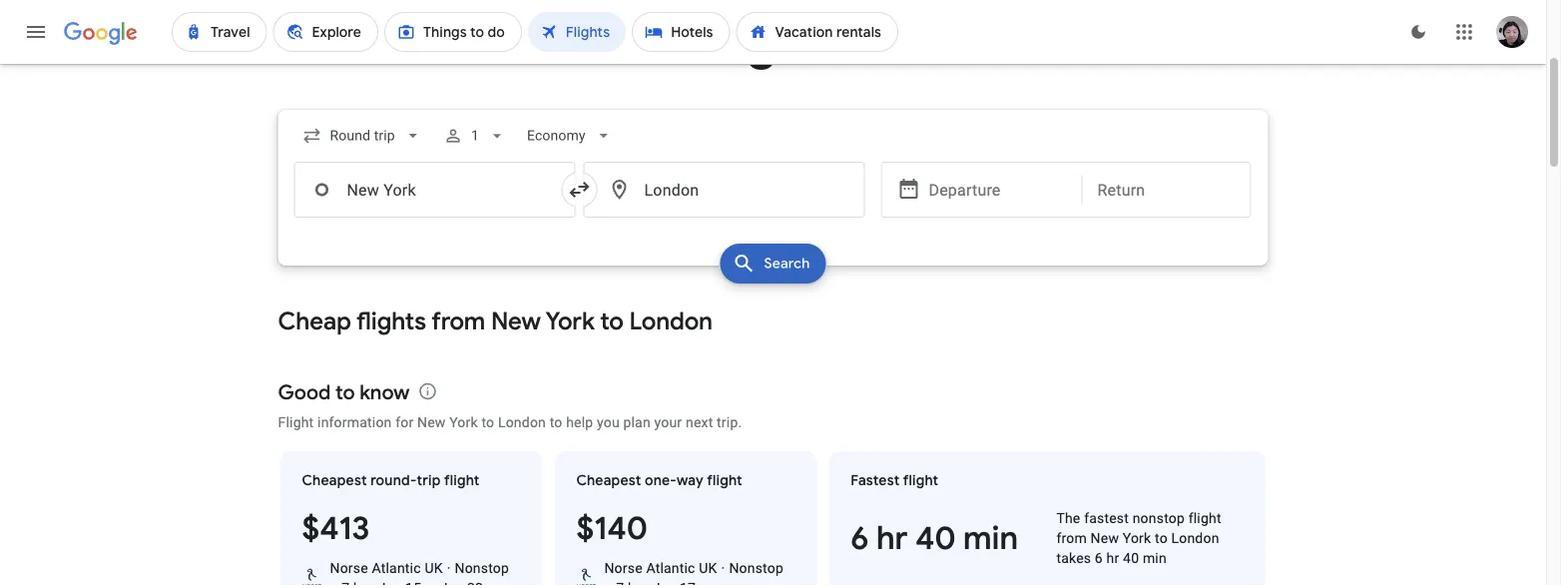 Task type: describe. For each thing, give the bounding box(es) containing it.
cheapest for $413
[[302, 472, 367, 490]]

new for from
[[491, 306, 541, 337]]

know
[[360, 379, 410, 405]]

takes
[[1057, 550, 1092, 567]]

london for from
[[629, 306, 713, 337]]

flights
[[356, 306, 426, 337]]

search button
[[720, 244, 826, 284]]

you
[[597, 414, 620, 431]]

good
[[278, 379, 331, 405]]

norse atlantic uk for $413
[[330, 560, 443, 577]]

the fastest nonstop flight from new york to london takes 6 hr 40 min
[[1057, 510, 1222, 567]]

york for for
[[450, 414, 478, 431]]

$140
[[577, 508, 648, 549]]

1
[[471, 127, 479, 144]]

norse atlantic uk for $140
[[605, 560, 718, 577]]

cheapest for $140
[[577, 472, 642, 490]]

the
[[1057, 510, 1081, 527]]

min inside the fastest nonstop flight from new york to london takes 6 hr 40 min
[[1143, 550, 1167, 567]]

round-
[[371, 472, 417, 490]]

flight right fastest
[[903, 472, 939, 490]]

Departure text field
[[929, 163, 1067, 217]]

$413
[[302, 508, 370, 549]]

nonstop for $413
[[455, 560, 509, 577]]

atlantic for $140
[[646, 560, 696, 577]]

cheapest one-way flight
[[577, 472, 743, 490]]

uk for $413
[[425, 560, 443, 577]]

nonstop for $140
[[729, 560, 784, 577]]

flight for cheapest round-trip flight
[[444, 472, 480, 490]]

 image for $413
[[447, 559, 451, 579]]

flight information for new york to london to help you plan your next trip.
[[278, 414, 742, 431]]

1 horizontal spatial  image
[[645, 579, 649, 585]]

york inside the fastest nonstop flight from new york to london takes 6 hr 40 min
[[1123, 530, 1152, 547]]

6 hr 40 min
[[851, 518, 1019, 559]]

0 vertical spatial from
[[432, 306, 486, 337]]

to inside the fastest nonstop flight from new york to london takes 6 hr 40 min
[[1155, 530, 1168, 547]]



Task type: locate. For each thing, give the bounding box(es) containing it.
flight right way
[[707, 472, 743, 490]]

swap origin and destination. image
[[568, 178, 592, 202]]

uk for $140
[[699, 560, 718, 577]]

hr
[[877, 518, 908, 559], [1107, 550, 1120, 567]]

cheapest round-trip flight
[[302, 472, 480, 490]]

norse down '$140'
[[605, 560, 643, 577]]

york for from
[[546, 306, 595, 337]]

fastest flight
[[851, 472, 939, 490]]

0 horizontal spatial uk
[[425, 560, 443, 577]]

0 horizontal spatial new
[[417, 414, 446, 431]]

1 horizontal spatial from
[[1057, 530, 1087, 547]]

norse atlantic uk down $413
[[330, 560, 443, 577]]

plan
[[624, 414, 651, 431]]

1 horizontal spatial 40
[[1123, 550, 1140, 567]]

atlantic for $413
[[372, 560, 421, 577]]

1 horizontal spatial 6
[[1095, 550, 1103, 567]]

york
[[546, 306, 595, 337], [450, 414, 478, 431], [1123, 530, 1152, 547]]

norse atlantic uk down '$140'
[[605, 560, 718, 577]]

atlantic down '$140'
[[646, 560, 696, 577]]

for
[[396, 414, 414, 431]]

Return text field
[[1098, 163, 1236, 217]]

information
[[318, 414, 392, 431]]

hr right takes
[[1107, 550, 1120, 567]]

to
[[600, 306, 624, 337], [335, 379, 355, 405], [482, 414, 495, 431], [550, 414, 563, 431], [1155, 530, 1168, 547]]

2 nonstop from the left
[[729, 560, 784, 577]]

6 down fastest
[[851, 518, 869, 559]]

change appearance image
[[1395, 8, 1443, 56]]

0 horizontal spatial york
[[450, 414, 478, 431]]

from right flights
[[432, 306, 486, 337]]

help
[[566, 414, 593, 431]]

one-
[[645, 472, 677, 490]]

0 horizontal spatial  image
[[447, 559, 451, 579]]

flight for cheapest one-way flight
[[707, 472, 743, 490]]

flight right trip
[[444, 472, 480, 490]]

cheapest
[[302, 472, 367, 490], [577, 472, 642, 490]]

6
[[851, 518, 869, 559], [1095, 550, 1103, 567]]

2 horizontal spatial london
[[1172, 530, 1220, 547]]

min down nonstop
[[1143, 550, 1167, 567]]

1 horizontal spatial norse
[[605, 560, 643, 577]]

2 horizontal spatial  image
[[722, 559, 725, 579]]

cheap
[[278, 306, 351, 337]]

cheap flights from new york to london
[[278, 306, 713, 337]]

1 horizontal spatial norse atlantic uk
[[605, 560, 718, 577]]

1 vertical spatial london
[[498, 414, 546, 431]]

0 horizontal spatial 6
[[851, 518, 869, 559]]

flight
[[278, 414, 314, 431]]

0 vertical spatial new
[[491, 306, 541, 337]]

 image for $140
[[722, 559, 725, 579]]

cheapest up $413
[[302, 472, 367, 490]]

2 norse atlantic uk from the left
[[605, 560, 718, 577]]

1 norse from the left
[[330, 560, 368, 577]]

hr down fastest flight
[[877, 518, 908, 559]]

1 vertical spatial from
[[1057, 530, 1087, 547]]

0 horizontal spatial from
[[432, 306, 486, 337]]

hr inside the fastest nonstop flight from new york to london takes 6 hr 40 min
[[1107, 550, 1120, 567]]

from up takes
[[1057, 530, 1087, 547]]

40 down fastest
[[1123, 550, 1140, 567]]

1 horizontal spatial london
[[629, 306, 713, 337]]

40 down fastest flight
[[916, 518, 956, 559]]

new inside the fastest nonstop flight from new york to london takes 6 hr 40 min
[[1091, 530, 1119, 547]]

london
[[629, 306, 713, 337], [498, 414, 546, 431], [1172, 530, 1220, 547]]

way
[[677, 472, 704, 490]]

2 vertical spatial york
[[1123, 530, 1152, 547]]

norse
[[330, 560, 368, 577], [605, 560, 643, 577]]

1 horizontal spatial atlantic
[[646, 560, 696, 577]]

1 horizontal spatial hr
[[1107, 550, 1120, 567]]

1 nonstop from the left
[[455, 560, 509, 577]]

fastest
[[851, 472, 900, 490]]

1 vertical spatial york
[[450, 414, 478, 431]]

cheapest up '$140'
[[577, 472, 642, 490]]

flights
[[692, 2, 855, 73]]

2 atlantic from the left
[[646, 560, 696, 577]]

fastest
[[1085, 510, 1129, 527]]

 image
[[447, 559, 451, 579], [722, 559, 725, 579], [645, 579, 649, 585]]

trip.
[[717, 414, 742, 431]]

1 horizontal spatial york
[[546, 306, 595, 337]]

0 horizontal spatial min
[[964, 518, 1019, 559]]

flight for the fastest nonstop flight from new york to london takes 6 hr 40 min
[[1189, 510, 1222, 527]]

1 button
[[435, 112, 515, 160]]

40 inside the fastest nonstop flight from new york to london takes 6 hr 40 min
[[1123, 550, 1140, 567]]

0 vertical spatial york
[[546, 306, 595, 337]]

norse for $413
[[330, 560, 368, 577]]

2 horizontal spatial york
[[1123, 530, 1152, 547]]

1 horizontal spatial uk
[[699, 560, 718, 577]]

0 horizontal spatial hr
[[877, 518, 908, 559]]

norse atlantic uk
[[330, 560, 443, 577], [605, 560, 718, 577]]

2 uk from the left
[[699, 560, 718, 577]]

1 horizontal spatial new
[[491, 306, 541, 337]]

min left the
[[964, 518, 1019, 559]]

new
[[491, 306, 541, 337], [417, 414, 446, 431], [1091, 530, 1119, 547]]

trip
[[417, 472, 441, 490]]

0 horizontal spatial cheapest
[[302, 472, 367, 490]]

0 vertical spatial london
[[629, 306, 713, 337]]

6 right takes
[[1095, 550, 1103, 567]]

atlantic down round-
[[372, 560, 421, 577]]

1 uk from the left
[[425, 560, 443, 577]]

1 horizontal spatial min
[[1143, 550, 1167, 567]]

from inside the fastest nonstop flight from new york to london takes 6 hr 40 min
[[1057, 530, 1087, 547]]

uk
[[425, 560, 443, 577], [699, 560, 718, 577]]

1 cheapest from the left
[[302, 472, 367, 490]]

None text field
[[294, 162, 576, 218], [584, 162, 865, 218], [294, 162, 576, 218], [584, 162, 865, 218]]

1 norse atlantic uk from the left
[[330, 560, 443, 577]]

atlantic
[[372, 560, 421, 577], [646, 560, 696, 577]]

flight right nonstop
[[1189, 510, 1222, 527]]

2 norse from the left
[[605, 560, 643, 577]]

0 horizontal spatial 40
[[916, 518, 956, 559]]

your
[[655, 414, 682, 431]]

0 horizontal spatial atlantic
[[372, 560, 421, 577]]

40
[[916, 518, 956, 559], [1123, 550, 1140, 567]]

uk down way
[[699, 560, 718, 577]]

min
[[964, 518, 1019, 559], [1143, 550, 1167, 567]]

from
[[432, 306, 486, 337], [1057, 530, 1087, 547]]

good to know
[[278, 379, 410, 405]]

next
[[686, 414, 713, 431]]

nonstop
[[1133, 510, 1185, 527]]

0 horizontal spatial nonstop
[[455, 560, 509, 577]]

 image
[[334, 579, 338, 585]]

2 vertical spatial london
[[1172, 530, 1220, 547]]

1 atlantic from the left
[[372, 560, 421, 577]]

1 vertical spatial new
[[417, 414, 446, 431]]

2 vertical spatial new
[[1091, 530, 1119, 547]]

norse down $413
[[330, 560, 368, 577]]

london inside the fastest nonstop flight from new york to london takes 6 hr 40 min
[[1172, 530, 1220, 547]]

norse for $140
[[605, 560, 643, 577]]

flight inside the fastest nonstop flight from new york to london takes 6 hr 40 min
[[1189, 510, 1222, 527]]

search
[[764, 255, 810, 273]]

uk down trip
[[425, 560, 443, 577]]

2 cheapest from the left
[[577, 472, 642, 490]]

2 horizontal spatial new
[[1091, 530, 1119, 547]]

main menu image
[[24, 20, 48, 44]]

1 horizontal spatial cheapest
[[577, 472, 642, 490]]

1 horizontal spatial nonstop
[[729, 560, 784, 577]]

flight
[[444, 472, 480, 490], [707, 472, 743, 490], [903, 472, 939, 490], [1189, 510, 1222, 527]]

london for for
[[498, 414, 546, 431]]

0 horizontal spatial london
[[498, 414, 546, 431]]

Flight search field
[[262, 110, 1285, 290]]

0 horizontal spatial norse atlantic uk
[[330, 560, 443, 577]]

new for for
[[417, 414, 446, 431]]

6 inside the fastest nonstop flight from new york to london takes 6 hr 40 min
[[1095, 550, 1103, 567]]

0 horizontal spatial norse
[[330, 560, 368, 577]]

nonstop
[[455, 560, 509, 577], [729, 560, 784, 577]]

None field
[[294, 118, 431, 154], [519, 118, 622, 154], [294, 118, 431, 154], [519, 118, 622, 154]]



Task type: vqa. For each thing, say whether or not it's contained in the screenshot.
$140's Nonstop
yes



